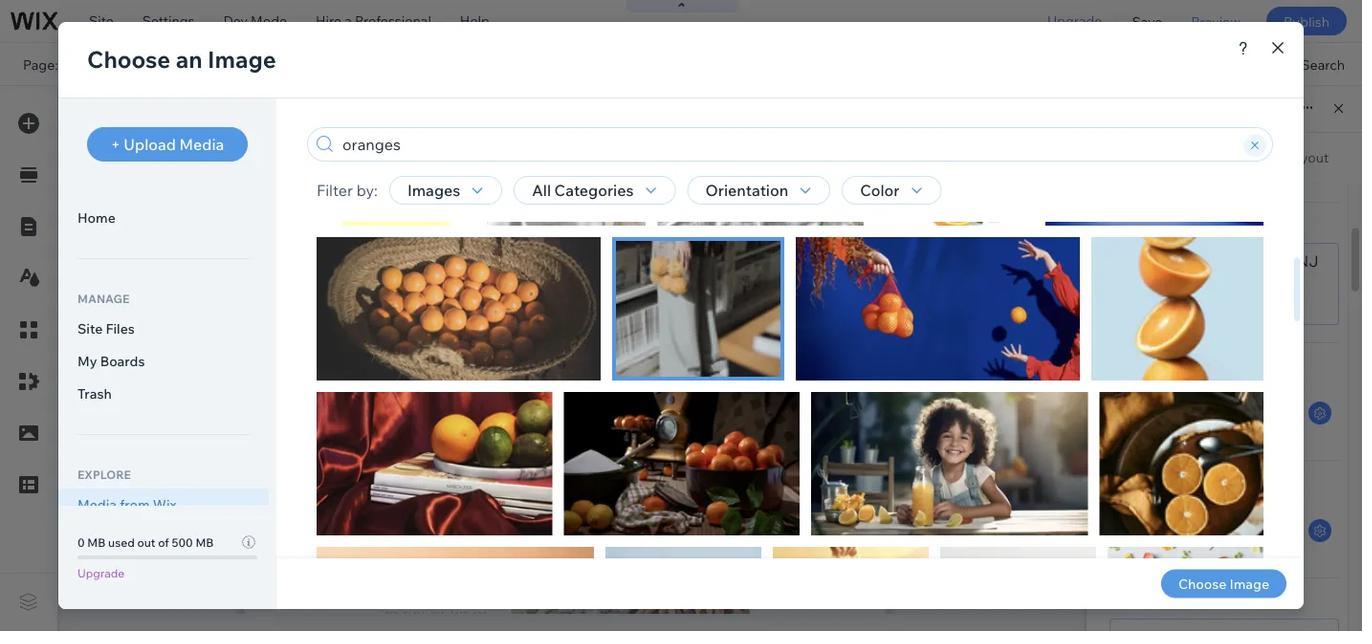 Task type: vqa. For each thing, say whether or not it's contained in the screenshot.
1st Change button from the bottom of the page
yes



Task type: describe. For each thing, give the bounding box(es) containing it.
hire
[[316, 12, 342, 29]]

dev mode
[[223, 12, 287, 29]]

professional
[[355, 12, 431, 29]]

vector
[[1110, 473, 1151, 489]]

help
[[460, 12, 490, 29]]

hire a professional
[[316, 12, 431, 29]]

paragraph
[[1110, 214, 1175, 231]]

change button for vector art
[[1236, 520, 1303, 543]]

preview button
[[1177, 0, 1255, 42]]

1 555- from the left
[[1179, 275, 1211, 294]]

main
[[1150, 252, 1185, 271]]

a
[[345, 12, 352, 29]]

tools
[[1210, 56, 1243, 72]]

publish
[[1284, 13, 1330, 29]]

vector art
[[1110, 473, 1174, 489]]

123 main street orange, nj 07050 | 555-555-5555 | info@oranges.com
[[1122, 252, 1319, 317]]

5555
[[1242, 275, 1277, 294]]

change for image
[[1249, 406, 1291, 421]]

mode
[[251, 12, 287, 29]]

home
[[72, 56, 114, 72]]

change button for image
[[1236, 402, 1303, 425]]

layout
[[1287, 149, 1329, 166]]

save button
[[1118, 0, 1177, 42]]

content
[[1145, 149, 1196, 166]]

2 555- from the left
[[1211, 275, 1242, 294]]



Task type: locate. For each thing, give the bounding box(es) containing it.
1 | from the left
[[1172, 275, 1176, 294]]

site
[[89, 12, 114, 29]]

| down main
[[1172, 275, 1176, 294]]

1 vertical spatial change button
[[1236, 520, 1303, 543]]

07050
[[1122, 275, 1169, 294]]

publish button
[[1267, 7, 1347, 35]]

0 vertical spatial change button
[[1236, 402, 1303, 425]]

0 horizontal spatial |
[[1172, 275, 1176, 294]]

0 vertical spatial change
[[1249, 406, 1291, 421]]

555- up info@oranges.com
[[1179, 275, 1211, 294]]

search button
[[1262, 43, 1363, 85]]

555- down the street on the top of the page
[[1211, 275, 1242, 294]]

change button
[[1236, 402, 1303, 425], [1236, 520, 1303, 543]]

street
[[1189, 252, 1233, 271]]

2 | from the left
[[1281, 275, 1284, 294]]

123
[[1122, 252, 1147, 271]]

settings
[[142, 12, 195, 29]]

preview
[[1192, 13, 1241, 29]]

555-
[[1179, 275, 1211, 294], [1211, 275, 1242, 294]]

upgrade
[[1048, 12, 1103, 29]]

save
[[1132, 13, 1163, 29]]

change
[[1249, 406, 1291, 421], [1249, 524, 1291, 538]]

| right 5555
[[1281, 275, 1284, 294]]

|
[[1172, 275, 1176, 294], [1281, 275, 1284, 294]]

tools button
[[1170, 43, 1261, 85]]

change for vector art
[[1249, 524, 1291, 538]]

art
[[1154, 473, 1174, 489]]

1 horizontal spatial |
[[1281, 275, 1284, 294]]

2 change from the top
[[1249, 524, 1291, 538]]

search
[[1302, 56, 1345, 72]]

nj
[[1298, 252, 1319, 271]]

info@oranges.com
[[1122, 298, 1258, 317]]

image
[[1110, 355, 1149, 372]]

1 change button from the top
[[1236, 402, 1303, 425]]

dev
[[223, 12, 248, 29]]

1 vertical spatial change
[[1249, 524, 1291, 538]]

2 change button from the top
[[1236, 520, 1303, 543]]

orange,
[[1236, 252, 1294, 271]]

1 change from the top
[[1249, 406, 1291, 421]]



